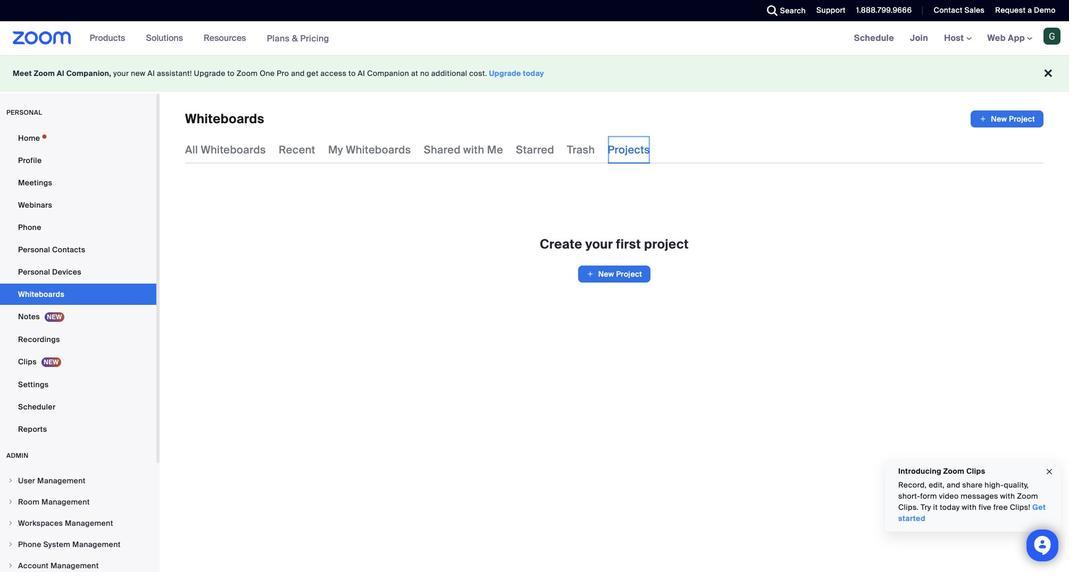 Task type: describe. For each thing, give the bounding box(es) containing it.
room management
[[18, 498, 90, 508]]

2 ai from the left
[[148, 69, 155, 78]]

your inside meet zoom ai companion, footer
[[113, 69, 129, 78]]

1 upgrade from the left
[[194, 69, 225, 78]]

record,
[[899, 481, 927, 491]]

management inside menu item
[[72, 541, 121, 550]]

pro
[[277, 69, 289, 78]]

system
[[43, 541, 70, 550]]

meet
[[13, 69, 32, 78]]

high-
[[985, 481, 1004, 491]]

new project for create your first project
[[598, 270, 642, 279]]

home
[[18, 134, 40, 143]]

reports link
[[0, 419, 156, 441]]

meetings link
[[0, 172, 156, 194]]

first
[[616, 236, 641, 253]]

share
[[963, 481, 983, 491]]

project for whiteboards
[[1009, 114, 1035, 124]]

assistant!
[[157, 69, 192, 78]]

and inside meet zoom ai companion, footer
[[291, 69, 305, 78]]

search button
[[759, 0, 809, 21]]

my
[[328, 143, 343, 157]]

solutions button
[[146, 21, 188, 55]]

reports
[[18, 425, 47, 435]]

whiteboards link
[[0, 284, 156, 305]]

new
[[131, 69, 146, 78]]

personal for personal devices
[[18, 268, 50, 277]]

whiteboards inside personal menu 'menu'
[[18, 290, 64, 300]]

account management
[[18, 562, 99, 571]]

five
[[979, 503, 992, 513]]

today inside record, edit, and share high-quality, short-form video messages with zoom clips. try it today with five free clips!
[[940, 503, 960, 513]]

short-
[[899, 492, 920, 502]]

web app
[[988, 32, 1025, 44]]

admin menu menu
[[0, 471, 156, 573]]

get started link
[[899, 503, 1046, 524]]

phone system management
[[18, 541, 121, 550]]

messages
[[961, 492, 999, 502]]

form
[[920, 492, 937, 502]]

introducing
[[899, 467, 942, 477]]

new project button for create your first project
[[578, 266, 651, 283]]

meet zoom ai companion, your new ai assistant! upgrade to zoom one pro and get access to ai companion at no additional cost. upgrade today
[[13, 69, 544, 78]]

recordings link
[[0, 329, 156, 351]]

edit,
[[929, 481, 945, 491]]

add image
[[587, 269, 594, 280]]

phone link
[[0, 217, 156, 238]]

new for whiteboards
[[991, 114, 1007, 124]]

host
[[944, 32, 966, 44]]

introducing zoom clips
[[899, 467, 986, 477]]

join link
[[902, 21, 936, 55]]

right image for phone
[[7, 542, 14, 549]]

clips link
[[0, 352, 156, 373]]

right image for room management
[[7, 500, 14, 506]]

whiteboards right the all
[[201, 143, 266, 157]]

whiteboards inside application
[[185, 111, 264, 127]]

video
[[939, 492, 959, 502]]

shared with me
[[424, 143, 503, 157]]

one
[[260, 69, 275, 78]]

products
[[90, 32, 125, 44]]

management for room management
[[42, 498, 90, 508]]

record, edit, and share high-quality, short-form video messages with zoom clips. try it today with five free clips!
[[899, 481, 1038, 513]]

settings link
[[0, 375, 156, 396]]

zoom right meet
[[34, 69, 55, 78]]

get started
[[899, 503, 1046, 524]]

personal
[[6, 109, 42, 117]]

phone for phone system management
[[18, 541, 41, 550]]

close image
[[1045, 466, 1054, 479]]

upgrade today link
[[489, 69, 544, 78]]

workspaces
[[18, 519, 63, 529]]

scheduler
[[18, 403, 56, 412]]

meetings
[[18, 178, 52, 188]]

and inside record, edit, and share high-quality, short-form video messages with zoom clips. try it today with five free clips!
[[947, 481, 961, 491]]

plans & pricing
[[267, 33, 329, 44]]

schedule link
[[846, 21, 902, 55]]

1 vertical spatial with
[[1001, 492, 1015, 502]]

create
[[540, 236, 582, 253]]

add image
[[980, 114, 987, 124]]

access
[[321, 69, 347, 78]]

meet zoom ai companion, footer
[[0, 55, 1069, 92]]

new for create your first project
[[598, 270, 614, 279]]

personal devices
[[18, 268, 81, 277]]

management for account management
[[51, 562, 99, 571]]

profile
[[18, 156, 42, 165]]

started
[[899, 514, 926, 524]]

cost.
[[469, 69, 487, 78]]

projects
[[608, 143, 650, 157]]

my whiteboards
[[328, 143, 411, 157]]

room
[[18, 498, 40, 508]]

app
[[1008, 32, 1025, 44]]

contacts
[[52, 245, 85, 255]]

webinars
[[18, 201, 52, 210]]

companion
[[367, 69, 409, 78]]

phone system management menu item
[[0, 535, 156, 555]]

me
[[487, 143, 503, 157]]

webinars link
[[0, 195, 156, 216]]

contact
[[934, 5, 963, 15]]

phone for phone
[[18, 223, 41, 232]]

user management menu item
[[0, 471, 156, 492]]

free
[[994, 503, 1008, 513]]

tabs of all whiteboard page tab list
[[185, 136, 650, 164]]

profile picture image
[[1044, 28, 1061, 45]]



Task type: vqa. For each thing, say whether or not it's contained in the screenshot.
Add to Google Calendar icon
no



Task type: locate. For each thing, give the bounding box(es) containing it.
clips!
[[1010, 503, 1031, 513]]

0 vertical spatial today
[[523, 69, 544, 78]]

to down resources dropdown button
[[227, 69, 235, 78]]

0 horizontal spatial today
[[523, 69, 544, 78]]

1 horizontal spatial new
[[991, 114, 1007, 124]]

banner
[[0, 21, 1069, 56]]

recent
[[279, 143, 315, 157]]

with inside tabs of all whiteboard page 'tab list'
[[463, 143, 485, 157]]

plans & pricing link
[[267, 33, 329, 44], [267, 33, 329, 44]]

solutions
[[146, 32, 183, 44]]

host button
[[944, 32, 972, 44]]

2 horizontal spatial with
[[1001, 492, 1015, 502]]

and up video
[[947, 481, 961, 491]]

whiteboards down personal devices
[[18, 290, 64, 300]]

phone up account
[[18, 541, 41, 550]]

no
[[420, 69, 429, 78]]

1 horizontal spatial ai
[[148, 69, 155, 78]]

new inside the whiteboards application
[[991, 114, 1007, 124]]

1 right image from the top
[[7, 542, 14, 549]]

starred
[[516, 143, 554, 157]]

project down the first
[[616, 270, 642, 279]]

management
[[37, 477, 86, 486], [42, 498, 90, 508], [65, 519, 113, 529], [72, 541, 121, 550], [51, 562, 99, 571]]

1 vertical spatial new
[[598, 270, 614, 279]]

and left get
[[291, 69, 305, 78]]

room management menu item
[[0, 493, 156, 513]]

create your first project
[[540, 236, 689, 253]]

new project right add icon
[[598, 270, 642, 279]]

ai
[[57, 69, 64, 78], [148, 69, 155, 78], [358, 69, 365, 78]]

with down messages
[[962, 503, 977, 513]]

notes
[[18, 312, 40, 322]]

3 right image from the top
[[7, 521, 14, 527]]

project for create your first project
[[616, 270, 642, 279]]

right image inside 'user management' menu item
[[7, 478, 14, 485]]

account management menu item
[[0, 556, 156, 573]]

0 vertical spatial your
[[113, 69, 129, 78]]

0 horizontal spatial new project button
[[578, 266, 651, 283]]

project
[[1009, 114, 1035, 124], [616, 270, 642, 279]]

0 vertical spatial new project
[[991, 114, 1035, 124]]

phone inside personal menu 'menu'
[[18, 223, 41, 232]]

request
[[996, 5, 1026, 15]]

1 ai from the left
[[57, 69, 64, 78]]

home link
[[0, 128, 156, 149]]

new project
[[991, 114, 1035, 124], [598, 270, 642, 279]]

user management
[[18, 477, 86, 486]]

1 horizontal spatial to
[[349, 69, 356, 78]]

clips inside personal menu 'menu'
[[18, 358, 37, 367]]

upgrade down product information navigation
[[194, 69, 225, 78]]

quality,
[[1004, 481, 1029, 491]]

demo
[[1034, 5, 1056, 15]]

1 horizontal spatial new project button
[[971, 111, 1044, 128]]

all
[[185, 143, 198, 157]]

1 phone from the top
[[18, 223, 41, 232]]

1 vertical spatial your
[[586, 236, 613, 253]]

zoom up edit,
[[944, 467, 965, 477]]

0 horizontal spatial and
[[291, 69, 305, 78]]

phone inside menu item
[[18, 541, 41, 550]]

0 horizontal spatial new
[[598, 270, 614, 279]]

0 vertical spatial new project button
[[971, 111, 1044, 128]]

management up room management
[[37, 477, 86, 486]]

personal
[[18, 245, 50, 255], [18, 268, 50, 277]]

0 horizontal spatial new project
[[598, 270, 642, 279]]

upgrade
[[194, 69, 225, 78], [489, 69, 521, 78]]

clips up settings
[[18, 358, 37, 367]]

right image inside the "workspaces management" menu item
[[7, 521, 14, 527]]

personal contacts
[[18, 245, 85, 255]]

right image inside phone system management menu item
[[7, 542, 14, 549]]

admin
[[6, 452, 29, 461]]

sales
[[965, 5, 985, 15]]

with
[[463, 143, 485, 157], [1001, 492, 1015, 502], [962, 503, 977, 513]]

right image left room at the bottom left
[[7, 500, 14, 506]]

user
[[18, 477, 35, 486]]

whiteboards application
[[185, 111, 1044, 128]]

additional
[[431, 69, 467, 78]]

1 vertical spatial today
[[940, 503, 960, 513]]

personal for personal contacts
[[18, 245, 50, 255]]

pricing
[[300, 33, 329, 44]]

your left new
[[113, 69, 129, 78]]

1 vertical spatial and
[[947, 481, 961, 491]]

companion,
[[66, 69, 111, 78]]

contact sales
[[934, 5, 985, 15]]

personal menu menu
[[0, 128, 156, 442]]

right image left account
[[7, 563, 14, 570]]

project
[[644, 236, 689, 253]]

personal up personal devices
[[18, 245, 50, 255]]

1 horizontal spatial with
[[962, 503, 977, 513]]

with up the free
[[1001, 492, 1015, 502]]

0 vertical spatial right image
[[7, 478, 14, 485]]

with left me
[[463, 143, 485, 157]]

ai left companion
[[358, 69, 365, 78]]

support link
[[809, 0, 848, 21], [817, 5, 846, 15]]

right image for workspaces management
[[7, 521, 14, 527]]

whiteboards up 'all whiteboards'
[[185, 111, 264, 127]]

zoom up clips! at bottom right
[[1017, 492, 1038, 502]]

meetings navigation
[[846, 21, 1069, 56]]

all whiteboards
[[185, 143, 266, 157]]

&
[[292, 33, 298, 44]]

banner containing products
[[0, 21, 1069, 56]]

try
[[921, 503, 931, 513]]

get
[[1033, 503, 1046, 513]]

0 horizontal spatial clips
[[18, 358, 37, 367]]

2 horizontal spatial ai
[[358, 69, 365, 78]]

0 vertical spatial new
[[991, 114, 1007, 124]]

web
[[988, 32, 1006, 44]]

clips.
[[899, 503, 919, 513]]

0 vertical spatial and
[[291, 69, 305, 78]]

2 to from the left
[[349, 69, 356, 78]]

right image
[[7, 478, 14, 485], [7, 500, 14, 506], [7, 521, 14, 527]]

0 vertical spatial personal
[[18, 245, 50, 255]]

to right access at the top of page
[[349, 69, 356, 78]]

0 horizontal spatial your
[[113, 69, 129, 78]]

0 vertical spatial right image
[[7, 542, 14, 549]]

right image left "system"
[[7, 542, 14, 549]]

0 vertical spatial clips
[[18, 358, 37, 367]]

workspaces management menu item
[[0, 514, 156, 534]]

account
[[18, 562, 49, 571]]

management for workspaces management
[[65, 519, 113, 529]]

personal contacts link
[[0, 239, 156, 261]]

at
[[411, 69, 418, 78]]

devices
[[52, 268, 81, 277]]

new project inside the whiteboards application
[[991, 114, 1035, 124]]

new right add icon
[[598, 270, 614, 279]]

0 vertical spatial phone
[[18, 223, 41, 232]]

0 horizontal spatial project
[[616, 270, 642, 279]]

1 vertical spatial new project button
[[578, 266, 651, 283]]

ai left companion,
[[57, 69, 64, 78]]

new project right add image
[[991, 114, 1035, 124]]

1 vertical spatial phone
[[18, 541, 41, 550]]

web app button
[[988, 32, 1033, 44]]

plans
[[267, 33, 290, 44]]

trash
[[567, 143, 595, 157]]

1 right image from the top
[[7, 478, 14, 485]]

1 horizontal spatial and
[[947, 481, 961, 491]]

management inside menu item
[[42, 498, 90, 508]]

right image left workspaces
[[7, 521, 14, 527]]

profile link
[[0, 150, 156, 171]]

resources
[[204, 32, 246, 44]]

0 vertical spatial project
[[1009, 114, 1035, 124]]

1 vertical spatial new project
[[598, 270, 642, 279]]

support
[[817, 5, 846, 15]]

a
[[1028, 5, 1032, 15]]

personal down personal contacts
[[18, 268, 50, 277]]

settings
[[18, 380, 49, 390]]

2 right image from the top
[[7, 563, 14, 570]]

1 horizontal spatial your
[[586, 236, 613, 253]]

whiteboards right my
[[346, 143, 411, 157]]

join
[[910, 32, 928, 44]]

1 vertical spatial project
[[616, 270, 642, 279]]

new project for whiteboards
[[991, 114, 1035, 124]]

1 vertical spatial right image
[[7, 500, 14, 506]]

scheduler link
[[0, 397, 156, 418]]

2 vertical spatial with
[[962, 503, 977, 513]]

get
[[307, 69, 319, 78]]

1 horizontal spatial upgrade
[[489, 69, 521, 78]]

new project button
[[971, 111, 1044, 128], [578, 266, 651, 283]]

ai right new
[[148, 69, 155, 78]]

right image inside account management menu item
[[7, 563, 14, 570]]

clips
[[18, 358, 37, 367], [967, 467, 986, 477]]

project inside the whiteboards application
[[1009, 114, 1035, 124]]

right image inside room management menu item
[[7, 500, 14, 506]]

product information navigation
[[82, 21, 337, 56]]

products button
[[90, 21, 130, 55]]

and
[[291, 69, 305, 78], [947, 481, 961, 491]]

right image
[[7, 542, 14, 549], [7, 563, 14, 570]]

1 vertical spatial right image
[[7, 563, 14, 570]]

resources button
[[204, 21, 251, 55]]

1 personal from the top
[[18, 245, 50, 255]]

zoom inside record, edit, and share high-quality, short-form video messages with zoom clips. try it today with five free clips!
[[1017, 492, 1038, 502]]

2 phone from the top
[[18, 541, 41, 550]]

0 horizontal spatial upgrade
[[194, 69, 225, 78]]

today inside meet zoom ai companion, footer
[[523, 69, 544, 78]]

1 vertical spatial clips
[[967, 467, 986, 477]]

contact sales link
[[926, 0, 988, 21], [934, 5, 985, 15]]

1 horizontal spatial new project
[[991, 114, 1035, 124]]

project right add image
[[1009, 114, 1035, 124]]

0 vertical spatial with
[[463, 143, 485, 157]]

management up account management menu item
[[72, 541, 121, 550]]

1 to from the left
[[227, 69, 235, 78]]

2 upgrade from the left
[[489, 69, 521, 78]]

new project button for whiteboards
[[971, 111, 1044, 128]]

your left the first
[[586, 236, 613, 253]]

zoom logo image
[[13, 31, 71, 45]]

1 horizontal spatial project
[[1009, 114, 1035, 124]]

management down phone system management menu item
[[51, 562, 99, 571]]

right image for user management
[[7, 478, 14, 485]]

right image for account
[[7, 563, 14, 570]]

schedule
[[854, 32, 894, 44]]

management down room management menu item
[[65, 519, 113, 529]]

1.888.799.9666 button
[[848, 0, 915, 21], [856, 5, 912, 15]]

management for user management
[[37, 477, 86, 486]]

management up workspaces management
[[42, 498, 90, 508]]

personal devices link
[[0, 262, 156, 283]]

3 ai from the left
[[358, 69, 365, 78]]

2 right image from the top
[[7, 500, 14, 506]]

right image left user
[[7, 478, 14, 485]]

phone down the webinars
[[18, 223, 41, 232]]

shared
[[424, 143, 461, 157]]

0 horizontal spatial ai
[[57, 69, 64, 78]]

notes link
[[0, 306, 156, 328]]

clips up share
[[967, 467, 986, 477]]

2 vertical spatial right image
[[7, 521, 14, 527]]

zoom left one
[[237, 69, 258, 78]]

0 horizontal spatial with
[[463, 143, 485, 157]]

new right add image
[[991, 114, 1007, 124]]

request a demo
[[996, 5, 1056, 15]]

1 horizontal spatial clips
[[967, 467, 986, 477]]

upgrade right cost.
[[489, 69, 521, 78]]

1 vertical spatial personal
[[18, 268, 50, 277]]

1 horizontal spatial today
[[940, 503, 960, 513]]

2 personal from the top
[[18, 268, 50, 277]]

0 horizontal spatial to
[[227, 69, 235, 78]]



